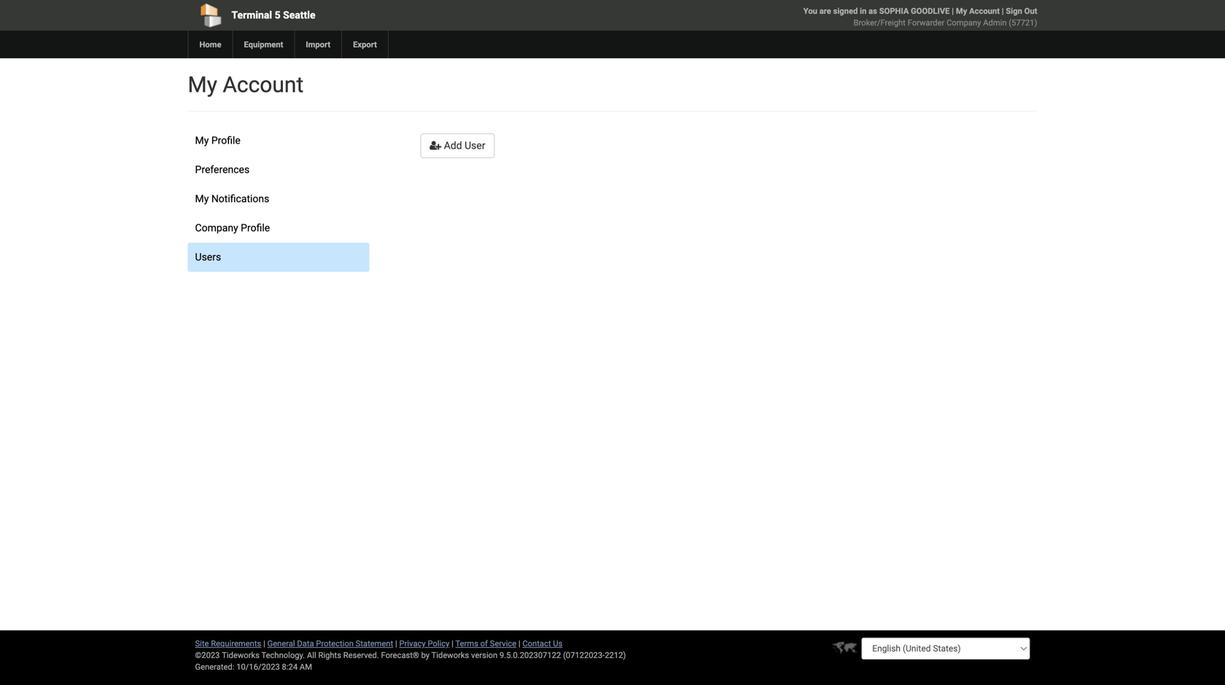 Task type: vqa. For each thing, say whether or not it's contained in the screenshot.
General Data Protection Statement link at the bottom of page
yes



Task type: locate. For each thing, give the bounding box(es) containing it.
privacy policy link
[[399, 639, 450, 649]]

0 vertical spatial company
[[947, 18, 981, 27]]

account
[[969, 6, 1000, 16], [223, 72, 304, 98]]

general data protection statement link
[[267, 639, 393, 649]]

site requirements | general data protection statement | privacy policy | terms of service | contact us ©2023 tideworks technology. all rights reserved. forecast® by tideworks version 9.5.0.202307122 (07122023-2212) generated: 10/16/2023 8:24 am
[[195, 639, 626, 672]]

contact
[[523, 639, 551, 649]]

1 vertical spatial profile
[[241, 222, 270, 234]]

my down 'home' link
[[188, 72, 217, 98]]

forwarder
[[908, 18, 945, 27]]

company
[[947, 18, 981, 27], [195, 222, 238, 234]]

my notifications
[[195, 193, 269, 205]]

0 horizontal spatial profile
[[211, 135, 241, 147]]

my profile
[[195, 135, 241, 147]]

my account link
[[956, 6, 1000, 16]]

account up admin
[[969, 6, 1000, 16]]

company down my account link
[[947, 18, 981, 27]]

company up users at top
[[195, 222, 238, 234]]

technology.
[[261, 651, 305, 660]]

1 horizontal spatial profile
[[241, 222, 270, 234]]

account down "equipment" link in the left top of the page
[[223, 72, 304, 98]]

9.5.0.202307122
[[500, 651, 561, 660]]

preferences
[[195, 164, 250, 176]]

| up forecast® on the left bottom of page
[[395, 639, 397, 649]]

by
[[421, 651, 430, 660]]

site
[[195, 639, 209, 649]]

10/16/2023
[[236, 663, 280, 672]]

statement
[[356, 639, 393, 649]]

privacy
[[399, 639, 426, 649]]

home
[[199, 40, 221, 49]]

|
[[952, 6, 954, 16], [1002, 6, 1004, 16], [263, 639, 265, 649], [395, 639, 397, 649], [452, 639, 454, 649], [519, 639, 521, 649]]

my right goodlive
[[956, 6, 967, 16]]

profile for company profile
[[241, 222, 270, 234]]

seattle
[[283, 9, 315, 21]]

1 horizontal spatial company
[[947, 18, 981, 27]]

account inside you are signed in as sophia goodlive | my account | sign out broker/freight forwarder company admin (57721)
[[969, 6, 1000, 16]]

equipment link
[[232, 31, 294, 58]]

add user
[[441, 140, 485, 152]]

0 vertical spatial profile
[[211, 135, 241, 147]]

protection
[[316, 639, 354, 649]]

0 horizontal spatial company
[[195, 222, 238, 234]]

profile
[[211, 135, 241, 147], [241, 222, 270, 234]]

profile up preferences
[[211, 135, 241, 147]]

goodlive
[[911, 6, 950, 16]]

| up tideworks
[[452, 639, 454, 649]]

terminal
[[232, 9, 272, 21]]

service
[[490, 639, 516, 649]]

as
[[869, 6, 877, 16]]

©2023 tideworks
[[195, 651, 260, 660]]

export link
[[341, 31, 388, 58]]

general
[[267, 639, 295, 649]]

version
[[471, 651, 498, 660]]

profile for my profile
[[211, 135, 241, 147]]

profile down notifications
[[241, 222, 270, 234]]

my down preferences
[[195, 193, 209, 205]]

out
[[1024, 6, 1037, 16]]

my
[[956, 6, 967, 16], [188, 72, 217, 98], [195, 135, 209, 147], [195, 193, 209, 205]]

my up preferences
[[195, 135, 209, 147]]

my account
[[188, 72, 304, 98]]

add
[[444, 140, 462, 152]]

0 vertical spatial account
[[969, 6, 1000, 16]]

1 horizontal spatial account
[[969, 6, 1000, 16]]

broker/freight
[[854, 18, 906, 27]]

1 vertical spatial account
[[223, 72, 304, 98]]

| right goodlive
[[952, 6, 954, 16]]

notifications
[[211, 193, 269, 205]]

user plus image
[[430, 140, 441, 151]]

signed
[[833, 6, 858, 16]]

1 vertical spatial company
[[195, 222, 238, 234]]

export
[[353, 40, 377, 49]]



Task type: describe. For each thing, give the bounding box(es) containing it.
my for my notifications
[[195, 193, 209, 205]]

you are signed in as sophia goodlive | my account | sign out broker/freight forwarder company admin (57721)
[[804, 6, 1037, 27]]

user
[[465, 140, 485, 152]]

8:24
[[282, 663, 298, 672]]

sophia
[[879, 6, 909, 16]]

requirements
[[211, 639, 261, 649]]

are
[[820, 6, 831, 16]]

import link
[[294, 31, 341, 58]]

0 horizontal spatial account
[[223, 72, 304, 98]]

all
[[307, 651, 316, 660]]

in
[[860, 6, 867, 16]]

my inside you are signed in as sophia goodlive | my account | sign out broker/freight forwarder company admin (57721)
[[956, 6, 967, 16]]

you
[[804, 6, 817, 16]]

forecast®
[[381, 651, 419, 660]]

contact us link
[[523, 639, 563, 649]]

company profile
[[195, 222, 270, 234]]

home link
[[188, 31, 232, 58]]

generated:
[[195, 663, 234, 672]]

| left sign
[[1002, 6, 1004, 16]]

(57721)
[[1009, 18, 1037, 27]]

of
[[480, 639, 488, 649]]

data
[[297, 639, 314, 649]]

import
[[306, 40, 330, 49]]

rights
[[318, 651, 341, 660]]

site requirements link
[[195, 639, 261, 649]]

am
[[300, 663, 312, 672]]

5
[[275, 9, 281, 21]]

my for my account
[[188, 72, 217, 98]]

tideworks
[[431, 651, 469, 660]]

(07122023-
[[563, 651, 605, 660]]

| up the '9.5.0.202307122' at the left
[[519, 639, 521, 649]]

terms of service link
[[455, 639, 516, 649]]

reserved.
[[343, 651, 379, 660]]

my for my profile
[[195, 135, 209, 147]]

users
[[195, 251, 221, 263]]

equipment
[[244, 40, 283, 49]]

terms
[[455, 639, 478, 649]]

sign
[[1006, 6, 1022, 16]]

2212)
[[605, 651, 626, 660]]

company inside you are signed in as sophia goodlive | my account | sign out broker/freight forwarder company admin (57721)
[[947, 18, 981, 27]]

us
[[553, 639, 563, 649]]

terminal 5 seattle
[[232, 9, 315, 21]]

| left general
[[263, 639, 265, 649]]

sign out link
[[1006, 6, 1037, 16]]

add user button
[[420, 133, 495, 158]]

admin
[[983, 18, 1007, 27]]

terminal 5 seattle link
[[188, 0, 529, 31]]

policy
[[428, 639, 450, 649]]



